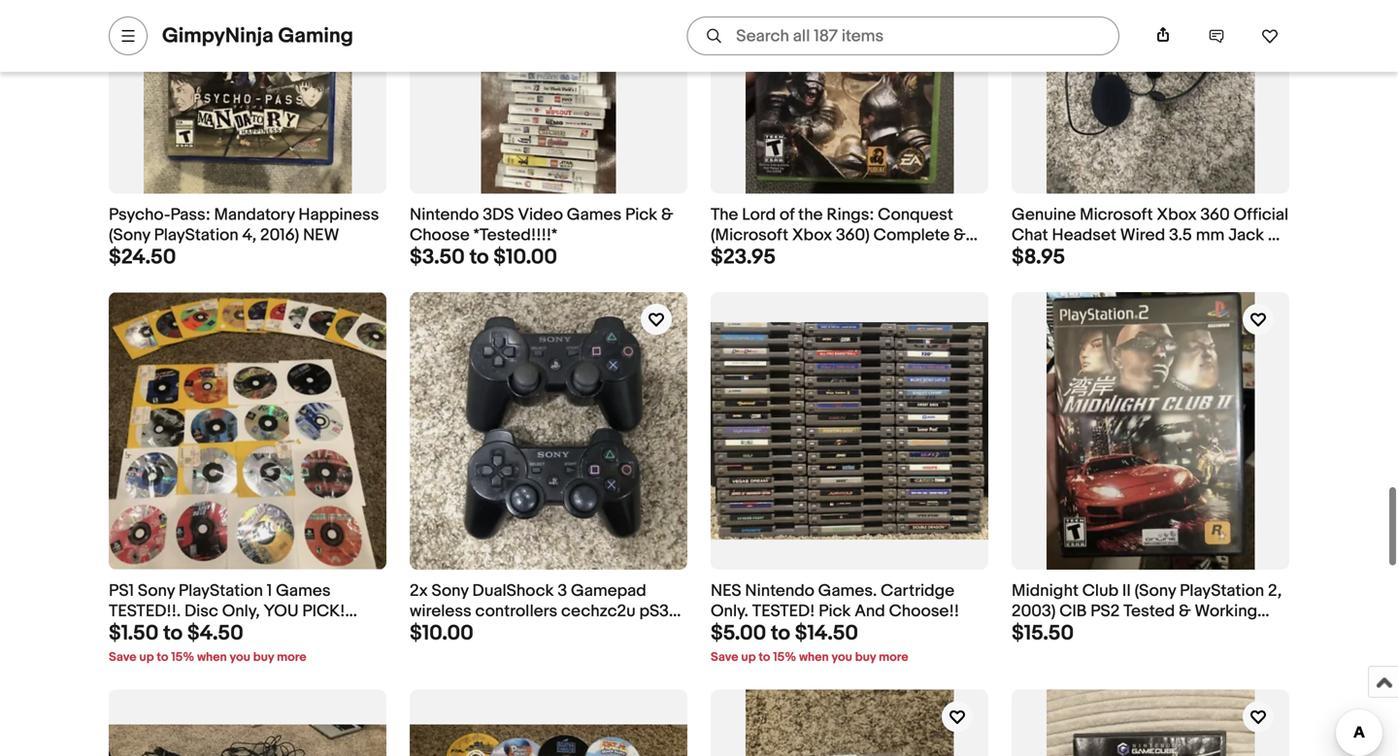 Task type: describe. For each thing, give the bounding box(es) containing it.
3
[[558, 581, 567, 602]]

nes nintendo games. cartridge only. tested! pick and choose!! button
[[711, 581, 989, 622]]

to down "$5.00"
[[759, 651, 771, 666]]

nes nintendo games. cartridge only. tested! pick and choose!! : quick view image
[[711, 323, 989, 540]]

up for $1.50
[[139, 651, 154, 666]]

working
[[1195, 602, 1258, 622]]

save for $1.50
[[109, 651, 137, 666]]

$15.50
[[1012, 621, 1075, 647]]

psycho-pass: mandatory happiness (sony playstation 4, 2016) new button
[[109, 205, 387, 246]]

games.
[[819, 581, 878, 602]]

black
[[1012, 622, 1054, 642]]

label
[[1057, 622, 1098, 642]]

$5.00
[[711, 621, 767, 647]]

mm
[[1197, 225, 1225, 246]]

official
[[1234, 205, 1289, 225]]

$5.00 to $14.50 save up to 15% when you buy more
[[711, 621, 909, 666]]

0 horizontal spatial genuine microsoft xbox 360 official chat headset wired 3.5 mm jack w/ boom mic : quick view image
[[746, 690, 954, 757]]

2x sony dualshock 3 gamepad wireless controllers cechzc2u ps3 playstation 3.
[[410, 581, 669, 642]]

gimpyninja gaming link
[[162, 23, 354, 49]]

$3.50
[[410, 245, 465, 270]]

playstation inside ps1 sony playstation 1 games tested!!. disc only, you pick! cheap!!
[[179, 581, 263, 602]]

nes
[[711, 581, 742, 602]]

jack
[[1229, 225, 1265, 246]]

the lord of the rings: conquest (microsoft xbox 360) complete & tested : quick view image
[[746, 0, 954, 194]]

(microsoft
[[711, 225, 789, 246]]

ps1 sony playstation 1 games tested!!. disc only, you pick! cheap!! : quick view image
[[109, 293, 387, 570]]

when for $4.50
[[197, 651, 227, 666]]

midnight club ii (sony playstation 2, 2003) cib ps2 tested & working black label : quick view image
[[1047, 292, 1255, 570]]

1 vertical spatial $10.00
[[410, 621, 474, 647]]

when for $14.50
[[800, 651, 829, 666]]

up for $5.00
[[742, 651, 756, 666]]

disney infinity characters figures, bundle discounts!! : quick view image
[[109, 725, 387, 757]]

playstation inside the 'psycho-pass: mandatory happiness (sony playstation 4, 2016) new'
[[154, 225, 239, 246]]

nintendo inside nintendo 3ds video games pick & choose *tested!!!!*
[[410, 205, 479, 225]]

$24.50
[[109, 245, 176, 270]]

controllers
[[476, 602, 558, 622]]

ps3
[[640, 602, 669, 622]]

of
[[780, 205, 795, 225]]

nintendo 3ds video games pick & choose *tested!!!!* : quick view image
[[481, 0, 616, 194]]

video
[[518, 205, 563, 225]]

3.
[[498, 622, 512, 642]]

2x sony dualshock 3 gamepad wireless controllers cechzc2u ps3 playstation 3. button
[[410, 581, 688, 642]]

mic
[[1061, 245, 1089, 266]]

you for $14.50
[[832, 651, 853, 666]]

15% for $4.50
[[171, 651, 195, 666]]

xbox inside genuine microsoft xbox 360 official chat headset wired 3.5 mm jack w/ boom mic
[[1157, 205, 1197, 225]]

2x sony dualshock 3 gamepad wireless controllers cechzc2u ps3 playstation 3. : quick view image
[[410, 292, 688, 570]]

games inside ps1 sony playstation 1 games tested!!. disc only, you pick! cheap!!
[[276, 581, 331, 602]]

tested!!.
[[109, 602, 181, 622]]

gimpyninja gaming
[[162, 23, 354, 49]]

and
[[855, 602, 886, 622]]

buy for $14.50
[[856, 651, 877, 666]]

(sony inside the 'psycho-pass: mandatory happiness (sony playstation 4, 2016) new'
[[109, 225, 150, 246]]

psycho-pass: mandatory happiness (sony playstation 4, 2016) new
[[109, 205, 379, 246]]

genuine
[[1012, 205, 1077, 225]]

1 horizontal spatial $10.00
[[494, 245, 558, 270]]

360
[[1201, 205, 1231, 225]]

1 horizontal spatial genuine microsoft xbox 360 official chat headset wired 3.5 mm jack w/ boom mic : quick view image
[[1047, 0, 1255, 194]]

playstation inside 2x sony dualshock 3 gamepad wireless controllers cechzc2u ps3 playstation 3.
[[410, 622, 495, 642]]

the
[[799, 205, 823, 225]]

mandatory
[[214, 205, 295, 225]]

2,
[[1269, 581, 1283, 602]]

the
[[711, 205, 739, 225]]

tested inside the lord of the rings: conquest (microsoft xbox 360) complete & tested
[[711, 245, 763, 266]]

15% for $14.50
[[773, 651, 797, 666]]

w/
[[1269, 225, 1289, 246]]

choose!!
[[889, 602, 960, 622]]

games inside nintendo 3ds video games pick & choose *tested!!!!*
[[567, 205, 622, 225]]

$4.50
[[187, 621, 244, 647]]

$14.50
[[795, 621, 859, 647]]

wireless
[[410, 602, 472, 622]]

happiness
[[299, 205, 379, 225]]

Search all 187 items field
[[687, 17, 1120, 55]]

$3.50 to $10.00
[[410, 245, 558, 270]]

wired
[[1121, 225, 1166, 246]]

save for $5.00
[[711, 651, 739, 666]]

sony for 2x
[[432, 581, 469, 602]]

gaming
[[278, 23, 354, 49]]

ps1 sony playstation 1 games tested!!. disc only, you pick! cheap!! button
[[109, 581, 387, 642]]

ps1 sony playstation 1 games tested!!. disc only, you pick! cheap!!
[[109, 581, 345, 642]]

the lord of the rings: conquest (microsoft xbox 360) complete & tested button
[[711, 205, 989, 266]]

playstation inside midnight club ii (sony playstation 2, 2003) cib ps2 tested & working black label
[[1181, 581, 1265, 602]]

pass:
[[171, 205, 210, 225]]

tested!
[[753, 602, 815, 622]]

rings:
[[827, 205, 875, 225]]

buy for $4.50
[[253, 651, 274, 666]]

pick inside nes nintendo games. cartridge only. tested! pick and choose!!
[[819, 602, 851, 622]]

pick inside nintendo 3ds video games pick & choose *tested!!!!*
[[626, 205, 658, 225]]



Task type: vqa. For each thing, say whether or not it's contained in the screenshot.
right Xbox
yes



Task type: locate. For each thing, give the bounding box(es) containing it.
playstation down 2x at the bottom of page
[[410, 622, 495, 642]]

& inside midnight club ii (sony playstation 2, 2003) cib ps2 tested & working black label
[[1179, 602, 1192, 622]]

you
[[264, 602, 299, 622]]

1 vertical spatial games
[[276, 581, 331, 602]]

pick left and
[[819, 602, 851, 622]]

0 horizontal spatial games
[[276, 581, 331, 602]]

0 vertical spatial games
[[567, 205, 622, 225]]

nintendo 3ds video games pick & choose *tested!!!!* button
[[410, 205, 688, 246]]

ps2
[[1091, 602, 1120, 622]]

more down you
[[277, 651, 307, 666]]

1 up from the left
[[139, 651, 154, 666]]

to right $3.50
[[470, 245, 489, 270]]

disc
[[185, 602, 218, 622]]

save
[[109, 651, 137, 666], [711, 651, 739, 666]]

cheap!!
[[109, 622, 174, 642]]

sony
[[138, 581, 175, 602], [432, 581, 469, 602]]

$10.00 down 2x at the bottom of page
[[410, 621, 474, 647]]

1 horizontal spatial save
[[711, 651, 739, 666]]

nes nintendo games. cartridge only. tested! pick and choose!!
[[711, 581, 960, 622]]

1 vertical spatial nintendo
[[746, 581, 815, 602]]

to right "$5.00"
[[771, 621, 791, 647]]

sony inside 2x sony dualshock 3 gamepad wireless controllers cechzc2u ps3 playstation 3.
[[432, 581, 469, 602]]

wii games! all disc only. cheap!!  all tested!!!! (list 1) : quick view image
[[410, 725, 688, 757]]

2 buy from the left
[[856, 651, 877, 666]]

& inside nintendo 3ds video games pick & choose *tested!!!!*
[[662, 205, 674, 225]]

1 horizontal spatial nintendo
[[746, 581, 815, 602]]

xbox inside the lord of the rings: conquest (microsoft xbox 360) complete & tested
[[793, 225, 833, 246]]

0 horizontal spatial 15%
[[171, 651, 195, 666]]

genuine microsoft xbox 360 official chat headset wired 3.5 mm jack w/ boom mic button
[[1012, 205, 1290, 266]]

0 horizontal spatial when
[[197, 651, 227, 666]]

you
[[230, 651, 251, 666], [832, 651, 853, 666]]

nintendo
[[410, 205, 479, 225], [746, 581, 815, 602]]

playstation up $4.50
[[179, 581, 263, 602]]

0 vertical spatial nintendo
[[410, 205, 479, 225]]

more inside $5.00 to $14.50 save up to 15% when you buy more
[[879, 651, 909, 666]]

1 horizontal spatial buy
[[856, 651, 877, 666]]

pick
[[626, 205, 658, 225], [819, 602, 851, 622]]

2 save from the left
[[711, 651, 739, 666]]

2 you from the left
[[832, 651, 853, 666]]

1 horizontal spatial xbox
[[1157, 205, 1197, 225]]

& left working
[[1179, 602, 1192, 622]]

sony right 2x at the bottom of page
[[432, 581, 469, 602]]

buy inside $5.00 to $14.50 save up to 15% when you buy more
[[856, 651, 877, 666]]

buy inside $1.50 to $4.50 save up to 15% when you buy more
[[253, 651, 274, 666]]

to down the cheap!!
[[157, 651, 168, 666]]

2003)
[[1012, 602, 1056, 622]]

1 horizontal spatial up
[[742, 651, 756, 666]]

0 horizontal spatial $10.00
[[410, 621, 474, 647]]

genuine microsoft xbox 360 official chat headset wired 3.5 mm jack w/ boom mic : quick view image
[[1047, 0, 1255, 194], [746, 690, 954, 757]]

more
[[277, 651, 307, 666], [879, 651, 909, 666]]

you inside $5.00 to $14.50 save up to 15% when you buy more
[[832, 651, 853, 666]]

1 vertical spatial tested
[[1124, 602, 1176, 622]]

only.
[[711, 602, 749, 622]]

0 horizontal spatial buy
[[253, 651, 274, 666]]

0 horizontal spatial save
[[109, 651, 137, 666]]

ii
[[1123, 581, 1132, 602]]

1 more from the left
[[277, 651, 307, 666]]

cib
[[1060, 602, 1087, 622]]

nintendo up $3.50
[[410, 205, 479, 225]]

1 buy from the left
[[253, 651, 274, 666]]

0 horizontal spatial pick
[[626, 205, 658, 225]]

midnight club ii (sony playstation 2, 2003) cib ps2 tested & working black label button
[[1012, 581, 1290, 642]]

(sony left pass:
[[109, 225, 150, 246]]

save this seller gimpyninja image
[[1262, 27, 1279, 45]]

1 when from the left
[[197, 651, 227, 666]]

to
[[470, 245, 489, 270], [163, 621, 183, 647], [771, 621, 791, 647], [157, 651, 168, 666], [759, 651, 771, 666]]

dualshock
[[473, 581, 554, 602]]

0 horizontal spatial nintendo
[[410, 205, 479, 225]]

to for $3.50
[[470, 245, 489, 270]]

1 horizontal spatial pick
[[819, 602, 851, 622]]

new
[[303, 225, 339, 246]]

1 horizontal spatial sony
[[432, 581, 469, 602]]

up inside $1.50 to $4.50 save up to 15% when you buy more
[[139, 651, 154, 666]]

lord
[[742, 205, 776, 225]]

*tested!!!!*
[[474, 225, 558, 246]]

1 horizontal spatial when
[[800, 651, 829, 666]]

sony for ps1
[[138, 581, 175, 602]]

0 horizontal spatial more
[[277, 651, 307, 666]]

& for the
[[954, 225, 966, 246]]

tested right ps2
[[1124, 602, 1176, 622]]

2 more from the left
[[879, 651, 909, 666]]

when inside $5.00 to $14.50 save up to 15% when you buy more
[[800, 651, 829, 666]]

2 sony from the left
[[432, 581, 469, 602]]

choose
[[410, 225, 470, 246]]

4,
[[242, 225, 257, 246]]

0 horizontal spatial sony
[[138, 581, 175, 602]]

2x
[[410, 581, 428, 602]]

midnight club ii (sony playstation 2, 2003) cib ps2 tested & working black label
[[1012, 581, 1283, 642]]

1 horizontal spatial games
[[567, 205, 622, 225]]

headset
[[1053, 225, 1117, 246]]

$10.00 down video
[[494, 245, 558, 270]]

0 vertical spatial tested
[[711, 245, 763, 266]]

xbox left 360)
[[793, 225, 833, 246]]

psycho-pass: mandatory happiness (sony playstation 4, 2016) new : quick view image
[[144, 0, 352, 194]]

0 horizontal spatial &
[[662, 205, 674, 225]]

gimpyninja
[[162, 23, 274, 49]]

0 horizontal spatial up
[[139, 651, 154, 666]]

(sony right ii
[[1135, 581, 1177, 602]]

tested
[[711, 245, 763, 266], [1124, 602, 1176, 622]]

nintendo 3ds video games pick & choose *tested!!!!*
[[410, 205, 674, 246]]

0 vertical spatial genuine microsoft xbox 360 official chat headset wired 3.5 mm jack w/ boom mic : quick view image
[[1047, 0, 1255, 194]]

buy
[[253, 651, 274, 666], [856, 651, 877, 666]]

when
[[197, 651, 227, 666], [800, 651, 829, 666]]

save down "$5.00"
[[711, 651, 739, 666]]

2016)
[[260, 225, 299, 246]]

$23.95
[[711, 245, 776, 270]]

1 horizontal spatial you
[[832, 651, 853, 666]]

1 vertical spatial pick
[[819, 602, 851, 622]]

& left the
[[662, 205, 674, 225]]

1 you from the left
[[230, 651, 251, 666]]

save inside $5.00 to $14.50 save up to 15% when you buy more
[[711, 651, 739, 666]]

conquest
[[878, 205, 954, 225]]

to left disc at bottom left
[[163, 621, 183, 647]]

the lord of the rings: conquest (microsoft xbox 360) complete & tested
[[711, 205, 966, 266]]

0 horizontal spatial you
[[230, 651, 251, 666]]

up
[[139, 651, 154, 666], [742, 651, 756, 666]]

2 horizontal spatial &
[[1179, 602, 1192, 622]]

0 vertical spatial (sony
[[109, 225, 150, 246]]

you down $4.50
[[230, 651, 251, 666]]

up inside $5.00 to $14.50 save up to 15% when you buy more
[[742, 651, 756, 666]]

i-ninja (nintendo gamecube, 2003) complete ~ tested & working : quick view image
[[1047, 690, 1255, 757]]

playstation left 4,
[[154, 225, 239, 246]]

games
[[567, 205, 622, 225], [276, 581, 331, 602]]

cartridge
[[881, 581, 955, 602]]

chat
[[1012, 225, 1049, 246]]

$8.95
[[1012, 245, 1066, 270]]

buy down $14.50
[[856, 651, 877, 666]]

1 save from the left
[[109, 651, 137, 666]]

pick!
[[303, 602, 345, 622]]

1 horizontal spatial more
[[879, 651, 909, 666]]

0 horizontal spatial (sony
[[109, 225, 150, 246]]

15% down $4.50
[[171, 651, 195, 666]]

you for $4.50
[[230, 651, 251, 666]]

to for $1.50
[[163, 621, 183, 647]]

2 when from the left
[[800, 651, 829, 666]]

when inside $1.50 to $4.50 save up to 15% when you buy more
[[197, 651, 227, 666]]

15% down tested!
[[773, 651, 797, 666]]

& inside the lord of the rings: conquest (microsoft xbox 360) complete & tested
[[954, 225, 966, 246]]

pick left the
[[626, 205, 658, 225]]

when down $4.50
[[197, 651, 227, 666]]

0 vertical spatial $10.00
[[494, 245, 558, 270]]

save inside $1.50 to $4.50 save up to 15% when you buy more
[[109, 651, 137, 666]]

ps1
[[109, 581, 134, 602]]

microsoft
[[1080, 205, 1154, 225]]

$10.00
[[494, 245, 558, 270], [410, 621, 474, 647]]

games right 1
[[276, 581, 331, 602]]

psycho-
[[109, 205, 171, 225]]

1 horizontal spatial (sony
[[1135, 581, 1177, 602]]

15% inside $1.50 to $4.50 save up to 15% when you buy more
[[171, 651, 195, 666]]

1 vertical spatial genuine microsoft xbox 360 official chat headset wired 3.5 mm jack w/ boom mic : quick view image
[[746, 690, 954, 757]]

(sony inside midnight club ii (sony playstation 2, 2003) cib ps2 tested & working black label
[[1135, 581, 1177, 602]]

3ds
[[483, 205, 514, 225]]

0 horizontal spatial xbox
[[793, 225, 833, 246]]

1 15% from the left
[[171, 651, 195, 666]]

tested down the
[[711, 245, 763, 266]]

to for $5.00
[[771, 621, 791, 647]]

& right complete
[[954, 225, 966, 246]]

genuine microsoft xbox 360 official chat headset wired 3.5 mm jack w/ boom mic
[[1012, 205, 1289, 266]]

you down $14.50
[[832, 651, 853, 666]]

club
[[1083, 581, 1119, 602]]

sony inside ps1 sony playstation 1 games tested!!. disc only, you pick! cheap!!
[[138, 581, 175, 602]]

more down and
[[879, 651, 909, 666]]

360)
[[836, 225, 870, 246]]

midnight
[[1012, 581, 1079, 602]]

tested inside midnight club ii (sony playstation 2, 2003) cib ps2 tested & working black label
[[1124, 602, 1176, 622]]

playstation left 2,
[[1181, 581, 1265, 602]]

15% inside $5.00 to $14.50 save up to 15% when you buy more
[[773, 651, 797, 666]]

games right video
[[567, 205, 622, 225]]

more for $4.50
[[277, 651, 307, 666]]

more inside $1.50 to $4.50 save up to 15% when you buy more
[[277, 651, 307, 666]]

nintendo inside nes nintendo games. cartridge only. tested! pick and choose!!
[[746, 581, 815, 602]]

sony right ps1
[[138, 581, 175, 602]]

& for midnight
[[1179, 602, 1192, 622]]

cechzc2u
[[562, 602, 636, 622]]

boom
[[1012, 245, 1057, 266]]

you inside $1.50 to $4.50 save up to 15% when you buy more
[[230, 651, 251, 666]]

1 horizontal spatial &
[[954, 225, 966, 246]]

1 sony from the left
[[138, 581, 175, 602]]

1
[[267, 581, 272, 602]]

2 up from the left
[[742, 651, 756, 666]]

0 horizontal spatial tested
[[711, 245, 763, 266]]

&
[[662, 205, 674, 225], [954, 225, 966, 246], [1179, 602, 1192, 622]]

when down $14.50
[[800, 651, 829, 666]]

1 horizontal spatial 15%
[[773, 651, 797, 666]]

nintendo right nes
[[746, 581, 815, 602]]

3.5
[[1170, 225, 1193, 246]]

complete
[[874, 225, 950, 246]]

$1.50 to $4.50 save up to 15% when you buy more
[[109, 621, 307, 666]]

0 vertical spatial pick
[[626, 205, 658, 225]]

more for $14.50
[[879, 651, 909, 666]]

2 15% from the left
[[773, 651, 797, 666]]

(sony
[[109, 225, 150, 246], [1135, 581, 1177, 602]]

up down the cheap!!
[[139, 651, 154, 666]]

1 vertical spatial (sony
[[1135, 581, 1177, 602]]

gamepad
[[571, 581, 647, 602]]

$1.50
[[109, 621, 159, 647]]

save down $1.50 at bottom
[[109, 651, 137, 666]]

1 horizontal spatial tested
[[1124, 602, 1176, 622]]

up down "$5.00"
[[742, 651, 756, 666]]

only,
[[222, 602, 260, 622]]

xbox left 360
[[1157, 205, 1197, 225]]

buy down ps1 sony playstation 1 games tested!!. disc only, you pick! cheap!! button
[[253, 651, 274, 666]]



